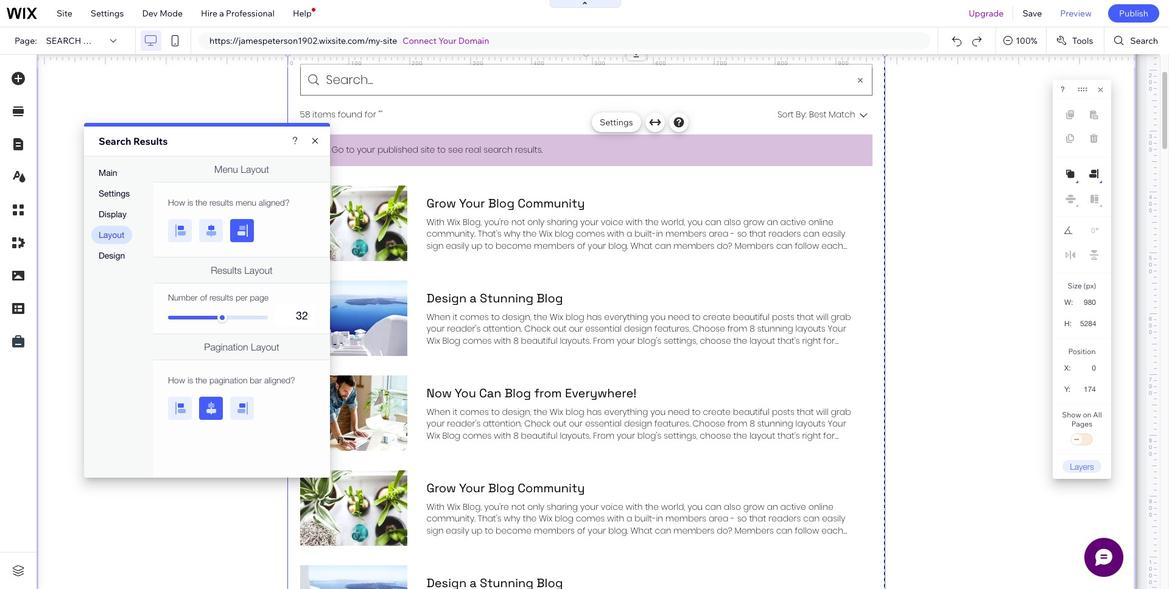 Task type: describe. For each thing, give the bounding box(es) containing it.
tools
[[1073, 35, 1094, 46]]

0
[[290, 60, 294, 66]]

600
[[656, 60, 667, 66]]

layers button
[[1063, 461, 1102, 473]]

connect
[[403, 35, 437, 46]]

size (px)
[[1068, 281, 1097, 291]]

x:
[[1065, 364, 1071, 373]]

900
[[839, 60, 850, 66]]

hire a professional
[[201, 8, 275, 19]]

400
[[534, 60, 545, 66]]

preview
[[1061, 8, 1092, 19]]

on
[[1083, 411, 1092, 420]]

publish button
[[1109, 4, 1160, 23]]

https://jamespeterson1902.wixsite.com/my-site connect your domain
[[210, 35, 489, 46]]

?
[[1061, 85, 1065, 94]]

size
[[1068, 281, 1083, 291]]

100%
[[1016, 35, 1038, 46]]

search results
[[46, 35, 121, 46]]

site
[[57, 8, 72, 19]]

°
[[1096, 227, 1099, 235]]

a
[[219, 8, 224, 19]]

search for search results
[[99, 135, 131, 147]]

layers
[[1071, 462, 1095, 472]]

all
[[1094, 411, 1103, 420]]

tools button
[[1047, 27, 1105, 54]]

results
[[133, 135, 168, 147]]

700
[[717, 60, 728, 66]]

show on all pages
[[1063, 411, 1103, 429]]

results
[[83, 35, 121, 46]]

domain
[[459, 35, 489, 46]]

100
[[351, 60, 362, 66]]

save
[[1023, 8, 1043, 19]]

preview button
[[1052, 0, 1101, 27]]

500
[[595, 60, 606, 66]]



Task type: vqa. For each thing, say whether or not it's contained in the screenshot.
section: search results
no



Task type: locate. For each thing, give the bounding box(es) containing it.
position
[[1069, 347, 1096, 356]]

mode
[[160, 8, 183, 19]]

search down the publish button
[[1131, 35, 1159, 46]]

1 vertical spatial search
[[99, 135, 131, 147]]

switch
[[1070, 432, 1095, 449]]

search inside button
[[1131, 35, 1159, 46]]

0 horizontal spatial settings
[[91, 8, 124, 19]]

search
[[1131, 35, 1159, 46], [99, 135, 131, 147]]

save button
[[1014, 0, 1052, 27]]

search results
[[99, 135, 168, 147]]

search left results
[[99, 135, 131, 147]]

y:
[[1065, 386, 1071, 394]]

(px)
[[1084, 281, 1097, 291]]

1 vertical spatial settings
[[600, 117, 633, 128]]

your
[[439, 35, 457, 46]]

settings
[[91, 8, 124, 19], [600, 117, 633, 128]]

100% button
[[997, 27, 1047, 54]]

300
[[473, 60, 484, 66]]

None text field
[[1080, 223, 1096, 239], [1078, 360, 1102, 377], [1077, 381, 1102, 398], [1080, 223, 1096, 239], [1078, 360, 1102, 377], [1077, 381, 1102, 398]]

1 horizontal spatial search
[[1131, 35, 1159, 46]]

help
[[293, 8, 312, 19]]

search button
[[1105, 27, 1170, 54]]

dev
[[142, 8, 158, 19]]

0 vertical spatial settings
[[91, 8, 124, 19]]

pages
[[1072, 420, 1093, 429]]

? button
[[1061, 85, 1065, 94]]

dev mode
[[142, 8, 183, 19]]

1 horizontal spatial settings
[[600, 117, 633, 128]]

h:
[[1065, 320, 1072, 328]]

search
[[46, 35, 81, 46]]

site
[[383, 35, 397, 46]]

0 horizontal spatial search
[[99, 135, 131, 147]]

professional
[[226, 8, 275, 19]]

upgrade
[[969, 8, 1004, 19]]

https://jamespeterson1902.wixsite.com/my-
[[210, 35, 383, 46]]

w:
[[1065, 299, 1074, 307]]

200
[[412, 60, 423, 66]]

show
[[1063, 411, 1082, 420]]

800
[[778, 60, 789, 66]]

None text field
[[1078, 294, 1102, 311], [1078, 316, 1102, 332], [1078, 294, 1102, 311], [1078, 316, 1102, 332]]

0 vertical spatial search
[[1131, 35, 1159, 46]]

hire
[[201, 8, 218, 19]]

search for search
[[1131, 35, 1159, 46]]

publish
[[1120, 8, 1149, 19]]



